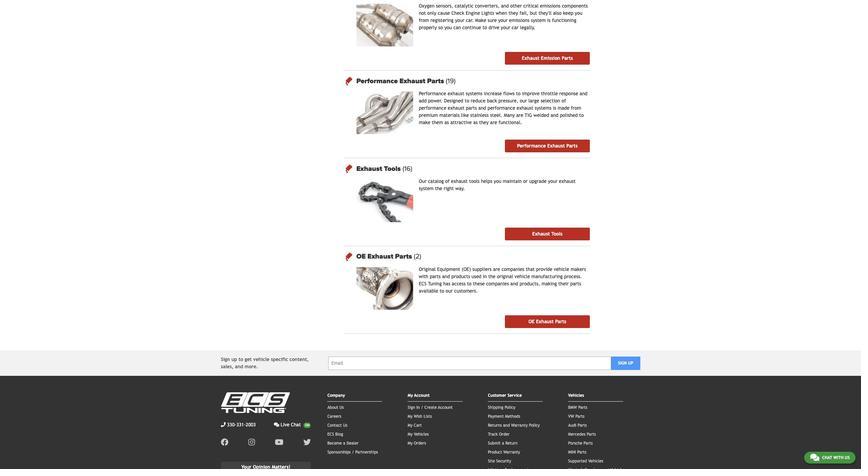 Task type: vqa. For each thing, say whether or not it's contained in the screenshot.


Task type: describe. For each thing, give the bounding box(es) containing it.
power.
[[428, 98, 443, 104]]

critical
[[524, 3, 539, 8]]

and right response
[[580, 91, 588, 96]]

2 as from the left
[[473, 120, 478, 125]]

car.
[[466, 17, 474, 23]]

their
[[559, 281, 569, 286]]

other
[[511, 3, 522, 8]]

1 horizontal spatial vehicles
[[568, 393, 584, 398]]

tig
[[525, 112, 532, 118]]

and down the 'original'
[[511, 281, 518, 286]]

payment methods link
[[488, 414, 521, 419]]

car
[[512, 25, 519, 30]]

my for my orders
[[408, 441, 413, 446]]

vw parts
[[568, 414, 585, 419]]

sign in / create account link
[[408, 405, 453, 410]]

product
[[488, 450, 502, 455]]

1 vertical spatial emissions
[[509, 17, 530, 23]]

sign for sign up to get vehicle specific content, sales, and more.
[[221, 357, 230, 362]]

2 vertical spatial us
[[845, 455, 850, 460]]

designed
[[444, 98, 464, 104]]

cause
[[438, 10, 450, 16]]

materials
[[440, 112, 460, 118]]

not
[[419, 10, 426, 16]]

my vehicles
[[408, 432, 429, 437]]

2 horizontal spatial you
[[575, 10, 583, 16]]

you inside our catalog of exhaust tools helps you maintain or upgrade your exhaust system the right way.
[[494, 179, 502, 184]]

oe exhaust parts thumbnail image image
[[357, 267, 414, 310]]

my for my account
[[408, 393, 413, 398]]

my account
[[408, 393, 430, 398]]

system inside oxygen sensors, catalytic converters, and other critical emissions components not only cause check engine lights when they fail, but they'll also keep you from registering your car. make sure your emissions system is functioning properly so you can continue to drive your car legally.
[[531, 17, 546, 23]]

in
[[417, 405, 420, 410]]

our catalog of exhaust tools helps you maintain or upgrade your exhaust system the right way.
[[419, 179, 576, 191]]

0 horizontal spatial performance exhaust parts
[[357, 77, 446, 85]]

1 horizontal spatial exhaust tools
[[533, 231, 563, 237]]

oe exhaust parts for the topmost oe exhaust parts link
[[357, 253, 414, 261]]

audi
[[568, 423, 577, 428]]

tuning
[[428, 281, 442, 286]]

a for submit
[[502, 441, 504, 446]]

shipping policy
[[488, 405, 516, 410]]

is inside oxygen sensors, catalytic converters, and other critical emissions components not only cause check engine lights when they fail, but they'll also keep you from registering your car. make sure your emissions system is functioning properly so you can continue to drive your car legally.
[[547, 17, 551, 23]]

to right flows
[[516, 91, 521, 96]]

0 vertical spatial oe exhaust parts link
[[357, 253, 590, 261]]

your down the 'when'
[[498, 17, 508, 23]]

the inside our catalog of exhaust tools helps you maintain or upgrade your exhaust system the right way.
[[435, 186, 442, 191]]

sign for sign up
[[618, 361, 627, 366]]

0 vertical spatial exhaust tools link
[[357, 165, 590, 173]]

process.
[[564, 274, 582, 279]]

payment
[[488, 414, 504, 419]]

facebook logo image
[[221, 439, 229, 446]]

exhaust tools thumbnail image image
[[357, 179, 414, 222]]

2 performance from the left
[[488, 105, 515, 111]]

youtube logo image
[[275, 439, 284, 446]]

about us link
[[328, 405, 344, 410]]

us for contact us
[[343, 423, 348, 428]]

0 vertical spatial oe
[[357, 253, 366, 261]]

performance inside performance exhaust systems increase flows to improve throttle response and add power. designed to reduce back pressure, our large selection of performance exhaust parts and performance exhaust systems is made from premium materials like stainless steel. many are tig welded and polished to make them as attractive as they are functional.
[[419, 91, 446, 96]]

to down has
[[440, 288, 444, 294]]

2 horizontal spatial performance
[[517, 143, 546, 149]]

stainless
[[471, 112, 489, 118]]

and down made
[[551, 112, 559, 118]]

bmw parts
[[568, 405, 588, 410]]

1 horizontal spatial emissions
[[540, 3, 561, 8]]

submit
[[488, 441, 501, 446]]

site security link
[[488, 459, 511, 464]]

0 horizontal spatial /
[[352, 450, 354, 455]]

0 horizontal spatial chat
[[291, 422, 301, 428]]

to right polished
[[580, 112, 584, 118]]

us for about us
[[340, 405, 344, 410]]

mini parts link
[[568, 450, 587, 455]]

functional.
[[499, 120, 522, 125]]

1 vertical spatial systems
[[535, 105, 552, 111]]

they'll
[[539, 10, 552, 16]]

0 horizontal spatial systems
[[466, 91, 483, 96]]

careers link
[[328, 414, 342, 419]]

0 vertical spatial account
[[414, 393, 430, 398]]

steel.
[[490, 112, 503, 118]]

returns and warranty policy
[[488, 423, 540, 428]]

to inside oxygen sensors, catalytic converters, and other critical emissions components not only cause check engine lights when they fail, but they'll also keep you from registering your car. make sure your emissions system is functioning properly so you can continue to drive your car legally.
[[483, 25, 487, 30]]

sign for sign in / create account
[[408, 405, 415, 410]]

check
[[452, 10, 465, 16]]

1 vertical spatial performance exhaust parts link
[[505, 140, 590, 153]]

fail,
[[520, 10, 529, 16]]

0 vertical spatial performance exhaust parts link
[[357, 77, 590, 85]]

mini parts
[[568, 450, 587, 455]]

1 horizontal spatial vehicle
[[515, 274, 530, 279]]

exhaust emission parts
[[522, 55, 573, 61]]

exhaust down designed
[[448, 105, 465, 111]]

my for my wish lists
[[408, 414, 413, 419]]

my wish lists
[[408, 414, 432, 419]]

keep
[[563, 10, 574, 16]]

payment methods
[[488, 414, 521, 419]]

components
[[562, 3, 588, 8]]

exhaust right upgrade
[[559, 179, 576, 184]]

sales,
[[221, 364, 234, 369]]

supported vehicles
[[568, 459, 604, 464]]

and inside oxygen sensors, catalytic converters, and other critical emissions components not only cause check engine lights when they fail, but they'll also keep you from registering your car. make sure your emissions system is functioning properly so you can continue to drive your car legally.
[[501, 3, 509, 8]]

Email email field
[[328, 357, 611, 370]]

is inside performance exhaust systems increase flows to improve throttle response and add power. designed to reduce back pressure, our large selection of performance exhaust parts and performance exhaust systems is made from premium materials like stainless steel. many are tig welded and polished to make them as attractive as they are functional.
[[553, 105, 557, 111]]

improve
[[522, 91, 540, 96]]

0 vertical spatial companies
[[502, 266, 525, 272]]

continue
[[463, 25, 481, 30]]

comments image for live
[[274, 422, 279, 427]]

0 vertical spatial are
[[517, 112, 524, 118]]

sure
[[488, 17, 497, 23]]

0 vertical spatial performance
[[357, 77, 398, 85]]

1 as from the left
[[445, 120, 449, 125]]

converters,
[[475, 3, 500, 8]]

audi parts link
[[568, 423, 587, 428]]

vehicles for supported vehicles
[[589, 459, 604, 464]]

like
[[461, 112, 469, 118]]

ecs blog link
[[328, 432, 343, 437]]

1 performance from the left
[[419, 105, 447, 111]]

to up customers.
[[467, 281, 472, 286]]

instagram logo image
[[248, 439, 255, 446]]

shipping policy link
[[488, 405, 516, 410]]

get
[[245, 357, 252, 362]]

exhaust up way.
[[451, 179, 468, 184]]

1 vertical spatial exhaust tools link
[[505, 228, 590, 240]]

my for my cart
[[408, 423, 413, 428]]

twitter logo image
[[303, 439, 311, 446]]

0 horizontal spatial you
[[445, 25, 452, 30]]

selection
[[541, 98, 560, 104]]

helps
[[481, 179, 493, 184]]

way.
[[456, 186, 465, 191]]

1 vertical spatial oe exhaust parts link
[[505, 315, 590, 328]]

1 horizontal spatial policy
[[529, 423, 540, 428]]

orders
[[414, 441, 426, 446]]

comments image for chat
[[811, 453, 820, 462]]

flows
[[504, 91, 515, 96]]

has
[[443, 281, 451, 286]]

company
[[328, 393, 345, 398]]

porsche parts link
[[568, 441, 593, 446]]

330-331-2003
[[227, 422, 256, 428]]

dealer
[[347, 441, 359, 446]]

response
[[560, 91, 578, 96]]

vehicles for my vehicles
[[414, 432, 429, 437]]

system inside our catalog of exhaust tools helps you maintain or upgrade your exhaust system the right way.
[[419, 186, 434, 191]]

and inside "sign up to get vehicle specific content, sales, and more."
[[235, 364, 243, 369]]

attractive
[[451, 120, 472, 125]]

to left reduce at the top
[[465, 98, 469, 104]]

specific
[[271, 357, 288, 362]]

are inside original equipment (oe) suppliers are companies that provide vehicle makers with parts and products used in the original vehicle manufacturing process. ecs tuning has access to these companies and products, making their parts available to our customers.
[[493, 266, 500, 272]]

of inside performance exhaust systems increase flows to improve throttle response and add power. designed to reduce back pressure, our large selection of performance exhaust parts and performance exhaust systems is made from premium materials like stainless steel. many are tig welded and polished to make them as attractive as they are functional.
[[562, 98, 566, 104]]

emission
[[541, 55, 561, 61]]

live chat
[[281, 422, 301, 428]]

supported vehicles link
[[568, 459, 604, 464]]

to inside "sign up to get vehicle specific content, sales, and more."
[[239, 357, 243, 362]]

shipping
[[488, 405, 504, 410]]

right
[[444, 186, 454, 191]]

site
[[488, 459, 495, 464]]

they inside performance exhaust systems increase flows to improve throttle response and add power. designed to reduce back pressure, our large selection of performance exhaust parts and performance exhaust systems is made from premium materials like stainless steel. many are tig welded and polished to make them as attractive as they are functional.
[[479, 120, 489, 125]]

from inside performance exhaust systems increase flows to improve throttle response and add power. designed to reduce back pressure, our large selection of performance exhaust parts and performance exhaust systems is made from premium materials like stainless steel. many are tig welded and polished to make them as attractive as they are functional.
[[571, 105, 582, 111]]

1 vertical spatial ecs
[[328, 432, 334, 437]]

1 vertical spatial performance exhaust parts
[[517, 143, 578, 149]]

premium
[[419, 112, 438, 118]]



Task type: locate. For each thing, give the bounding box(es) containing it.
drive
[[489, 25, 500, 30]]

0 vertical spatial comments image
[[274, 422, 279, 427]]

more.
[[245, 364, 258, 369]]

with inside original equipment (oe) suppliers are companies that provide vehicle makers with parts and products used in the original vehicle manufacturing process. ecs tuning has access to these companies and products, making their parts available to our customers.
[[419, 274, 429, 279]]

my vehicles link
[[408, 432, 429, 437]]

as
[[445, 120, 449, 125], [473, 120, 478, 125]]

site security
[[488, 459, 511, 464]]

and up has
[[442, 274, 450, 279]]

cart
[[414, 423, 422, 428]]

tools for "exhaust tools" link to the bottom
[[552, 231, 563, 237]]

warranty down methods
[[511, 423, 528, 428]]

0 vertical spatial us
[[340, 405, 344, 410]]

0 horizontal spatial comments image
[[274, 422, 279, 427]]

my orders link
[[408, 441, 426, 446]]

1 horizontal spatial they
[[509, 10, 518, 16]]

1 horizontal spatial is
[[553, 105, 557, 111]]

vehicle up process.
[[554, 266, 569, 272]]

2 vertical spatial vehicles
[[589, 459, 604, 464]]

maintain
[[503, 179, 522, 184]]

1 vertical spatial are
[[490, 120, 497, 125]]

track order
[[488, 432, 510, 437]]

1 horizontal spatial of
[[562, 98, 566, 104]]

as down stainless
[[473, 120, 478, 125]]

they down other
[[509, 10, 518, 16]]

catalytic
[[455, 3, 474, 8]]

mercedes parts
[[568, 432, 596, 437]]

is down they'll
[[547, 17, 551, 23]]

returns and warranty policy link
[[488, 423, 540, 428]]

1 vertical spatial warranty
[[504, 450, 520, 455]]

from
[[419, 17, 429, 23], [571, 105, 582, 111]]

0 vertical spatial oe exhaust parts
[[357, 253, 414, 261]]

emissions up they'll
[[540, 3, 561, 8]]

phone image
[[221, 422, 226, 427]]

as down materials at top
[[445, 120, 449, 125]]

you down components
[[575, 10, 583, 16]]

polished
[[560, 112, 578, 118]]

emissions up car
[[509, 17, 530, 23]]

0 vertical spatial systems
[[466, 91, 483, 96]]

1 vertical spatial tools
[[552, 231, 563, 237]]

my left cart
[[408, 423, 413, 428]]

made
[[558, 105, 570, 111]]

parts up tuning
[[430, 274, 441, 279]]

ecs up available
[[419, 281, 427, 286]]

live
[[281, 422, 290, 428]]

from up polished
[[571, 105, 582, 111]]

of inside our catalog of exhaust tools helps you maintain or upgrade your exhaust system the right way.
[[445, 179, 450, 184]]

comments image inside live chat link
[[274, 422, 279, 427]]

comments image inside chat with us link
[[811, 453, 820, 462]]

you right so
[[445, 25, 452, 30]]

5 my from the top
[[408, 441, 413, 446]]

2 vertical spatial vehicle
[[253, 357, 270, 362]]

1 horizontal spatial performance
[[488, 105, 515, 111]]

are down steel.
[[490, 120, 497, 125]]

0 horizontal spatial parts
[[430, 274, 441, 279]]

331-
[[236, 422, 246, 428]]

is down 'selection' on the right of the page
[[553, 105, 557, 111]]

0 horizontal spatial exhaust tools
[[357, 165, 403, 173]]

performance exhaust parts thumbnail image image
[[357, 91, 414, 134]]

up for sign up
[[628, 361, 634, 366]]

0 horizontal spatial with
[[419, 274, 429, 279]]

exhaust up tig
[[517, 105, 534, 111]]

performance exhaust parts link down welded
[[505, 140, 590, 153]]

your left car
[[501, 25, 511, 30]]

1 horizontal spatial as
[[473, 120, 478, 125]]

my left the wish
[[408, 414, 413, 419]]

to left get
[[239, 357, 243, 362]]

vehicles up orders
[[414, 432, 429, 437]]

functioning
[[552, 17, 577, 23]]

account
[[414, 393, 430, 398], [438, 405, 453, 410]]

these
[[473, 281, 485, 286]]

live chat link
[[274, 421, 311, 429]]

my for my vehicles
[[408, 432, 413, 437]]

careers
[[328, 414, 342, 419]]

/
[[421, 405, 423, 410], [352, 450, 354, 455]]

welded
[[534, 112, 549, 118]]

methods
[[505, 414, 521, 419]]

1 vertical spatial companies
[[486, 281, 509, 286]]

and right sales,
[[235, 364, 243, 369]]

vehicles right supported
[[589, 459, 604, 464]]

exhaust tools link
[[357, 165, 590, 173], [505, 228, 590, 240]]

330-331-2003 link
[[221, 421, 256, 429]]

you
[[575, 10, 583, 16], [445, 25, 452, 30], [494, 179, 502, 184]]

my up my wish lists link
[[408, 393, 413, 398]]

your right upgrade
[[548, 179, 558, 184]]

companies up the 'original'
[[502, 266, 525, 272]]

make
[[475, 17, 486, 23]]

you right helps
[[494, 179, 502, 184]]

0 vertical spatial from
[[419, 17, 429, 23]]

1 horizontal spatial performance exhaust parts
[[517, 143, 578, 149]]

performance down tig
[[517, 143, 546, 149]]

ecs inside original equipment (oe) suppliers are companies that provide vehicle makers with parts and products used in the original vehicle manufacturing process. ecs tuning has access to these companies and products, making their parts available to our customers.
[[419, 281, 427, 286]]

the down catalog
[[435, 186, 442, 191]]

with inside chat with us link
[[834, 455, 844, 460]]

your
[[455, 17, 465, 23], [498, 17, 508, 23], [501, 25, 511, 30], [548, 179, 558, 184]]

exhaust emission parts link
[[505, 52, 590, 65]]

emissions
[[540, 3, 561, 8], [509, 17, 530, 23]]

are up the 'original'
[[493, 266, 500, 272]]

1 vertical spatial parts
[[430, 274, 441, 279]]

1 vertical spatial our
[[446, 288, 453, 294]]

my left orders
[[408, 441, 413, 446]]

1 horizontal spatial oe
[[529, 319, 535, 324]]

1 horizontal spatial performance
[[419, 91, 446, 96]]

so
[[439, 25, 443, 30]]

1 horizontal spatial account
[[438, 405, 453, 410]]

mercedes parts link
[[568, 432, 596, 437]]

0 horizontal spatial our
[[446, 288, 453, 294]]

a left dealer
[[343, 441, 345, 446]]

0 horizontal spatial emissions
[[509, 17, 530, 23]]

comments image
[[274, 422, 279, 427], [811, 453, 820, 462]]

tools for the top "exhaust tools" link
[[384, 165, 401, 173]]

0 vertical spatial the
[[435, 186, 442, 191]]

the
[[435, 186, 442, 191], [489, 274, 496, 279]]

our inside performance exhaust systems increase flows to improve throttle response and add power. designed to reduce back pressure, our large selection of performance exhaust parts and performance exhaust systems is made from premium materials like stainless steel. many are tig welded and polished to make them as attractive as they are functional.
[[520, 98, 527, 104]]

they
[[509, 10, 518, 16], [479, 120, 489, 125]]

1 horizontal spatial up
[[628, 361, 634, 366]]

audi parts
[[568, 423, 587, 428]]

oe exhaust parts link
[[357, 253, 590, 261], [505, 315, 590, 328]]

with
[[419, 274, 429, 279], [834, 455, 844, 460]]

2 horizontal spatial vehicle
[[554, 266, 569, 272]]

makers
[[571, 266, 586, 272]]

oxygen
[[419, 3, 435, 8]]

sign in / create account
[[408, 405, 453, 410]]

vehicles up "bmw parts" link
[[568, 393, 584, 398]]

your inside our catalog of exhaust tools helps you maintain or upgrade your exhaust system the right way.
[[548, 179, 558, 184]]

them
[[432, 120, 443, 125]]

of up made
[[562, 98, 566, 104]]

product warranty link
[[488, 450, 520, 455]]

parts inside performance exhaust systems increase flows to improve throttle response and add power. designed to reduce back pressure, our large selection of performance exhaust parts and performance exhaust systems is made from premium materials like stainless steel. many are tig welded and polished to make them as attractive as they are functional.
[[466, 105, 477, 111]]

performance up steel.
[[488, 105, 515, 111]]

0 vertical spatial vehicles
[[568, 393, 584, 398]]

properly
[[419, 25, 437, 30]]

vehicle inside "sign up to get vehicle specific content, sales, and more."
[[253, 357, 270, 362]]

become a dealer
[[328, 441, 359, 446]]

1 vertical spatial with
[[834, 455, 844, 460]]

1 horizontal spatial parts
[[466, 105, 477, 111]]

1 horizontal spatial you
[[494, 179, 502, 184]]

my orders
[[408, 441, 426, 446]]

bmw parts link
[[568, 405, 588, 410]]

2 horizontal spatial sign
[[618, 361, 627, 366]]

companies
[[502, 266, 525, 272], [486, 281, 509, 286]]

0 horizontal spatial vehicle
[[253, 357, 270, 362]]

0 vertical spatial our
[[520, 98, 527, 104]]

companies down the 'original'
[[486, 281, 509, 286]]

products
[[452, 274, 470, 279]]

0 vertical spatial of
[[562, 98, 566, 104]]

0 vertical spatial they
[[509, 10, 518, 16]]

my cart link
[[408, 423, 422, 428]]

us
[[340, 405, 344, 410], [343, 423, 348, 428], [845, 455, 850, 460]]

1 vertical spatial vehicle
[[515, 274, 530, 279]]

vehicle
[[554, 266, 569, 272], [515, 274, 530, 279], [253, 357, 270, 362]]

1 vertical spatial system
[[419, 186, 434, 191]]

ecs tuning image
[[221, 393, 290, 413]]

0 horizontal spatial performance
[[357, 77, 398, 85]]

0 vertical spatial performance exhaust parts
[[357, 77, 446, 85]]

warranty down return
[[504, 450, 520, 455]]

our inside original equipment (oe) suppliers are companies that provide vehicle makers with parts and products used in the original vehicle manufacturing process. ecs tuning has access to these companies and products, making their parts available to our customers.
[[446, 288, 453, 294]]

0 horizontal spatial from
[[419, 17, 429, 23]]

engine
[[466, 10, 480, 16]]

my down the my cart
[[408, 432, 413, 437]]

1 vertical spatial chat
[[823, 455, 833, 460]]

0 horizontal spatial system
[[419, 186, 434, 191]]

our down has
[[446, 288, 453, 294]]

1 horizontal spatial chat
[[823, 455, 833, 460]]

1 vertical spatial of
[[445, 179, 450, 184]]

oe exhaust parts for the bottommost oe exhaust parts link
[[529, 319, 567, 324]]

a for become
[[343, 441, 345, 446]]

parts down process.
[[571, 281, 581, 286]]

1 horizontal spatial comments image
[[811, 453, 820, 462]]

can
[[454, 25, 461, 30]]

0 vertical spatial chat
[[291, 422, 301, 428]]

of up right
[[445, 179, 450, 184]]

your down check
[[455, 17, 465, 23]]

comments image left live
[[274, 422, 279, 427]]

1 vertical spatial exhaust tools
[[533, 231, 563, 237]]

order
[[499, 432, 510, 437]]

from inside oxygen sensors, catalytic converters, and other critical emissions components not only cause check engine lights when they fail, but they'll also keep you from registering your car. make sure your emissions system is functioning properly so you can continue to drive your car legally.
[[419, 17, 429, 23]]

from down not
[[419, 17, 429, 23]]

0 vertical spatial emissions
[[540, 3, 561, 8]]

performance up performance exhaust parts thumbnail image
[[357, 77, 398, 85]]

0 horizontal spatial up
[[232, 357, 237, 362]]

exhaust emission parts thumbnail image image
[[357, 4, 414, 46]]

1 vertical spatial performance
[[419, 91, 446, 96]]

lists
[[424, 414, 432, 419]]

2 vertical spatial performance
[[517, 143, 546, 149]]

mini
[[568, 450, 576, 455]]

performance exhaust parts down welded
[[517, 143, 578, 149]]

performance
[[419, 105, 447, 111], [488, 105, 515, 111]]

0 horizontal spatial ecs
[[328, 432, 334, 437]]

0 horizontal spatial they
[[479, 120, 489, 125]]

3 my from the top
[[408, 423, 413, 428]]

1 vertical spatial us
[[343, 423, 348, 428]]

the right in
[[489, 274, 496, 279]]

performance up power. on the top of page
[[419, 91, 446, 96]]

performance exhaust parts link up reduce at the top
[[357, 77, 590, 85]]

making
[[542, 281, 557, 286]]

oe exhaust parts
[[357, 253, 414, 261], [529, 319, 567, 324]]

2003
[[246, 422, 256, 428]]

systems up reduce at the top
[[466, 91, 483, 96]]

sign up button
[[611, 357, 641, 370]]

1 horizontal spatial ecs
[[419, 281, 427, 286]]

comments image left chat with us
[[811, 453, 820, 462]]

and up the 'when'
[[501, 3, 509, 8]]

0 vertical spatial warranty
[[511, 423, 528, 428]]

warranty
[[511, 423, 528, 428], [504, 450, 520, 455]]

0 vertical spatial exhaust tools
[[357, 165, 403, 173]]

content,
[[290, 357, 309, 362]]

0 horizontal spatial policy
[[505, 405, 516, 410]]

1 vertical spatial policy
[[529, 423, 540, 428]]

exhaust up designed
[[448, 91, 465, 96]]

track order link
[[488, 432, 510, 437]]

1 horizontal spatial /
[[421, 405, 423, 410]]

submit a return link
[[488, 441, 518, 446]]

vehicle up products,
[[515, 274, 530, 279]]

/ right "in"
[[421, 405, 423, 410]]

up inside "sign up to get vehicle specific content, sales, and more."
[[232, 357, 237, 362]]

exhaust
[[448, 91, 465, 96], [448, 105, 465, 111], [517, 105, 534, 111], [451, 179, 468, 184], [559, 179, 576, 184]]

parts up like
[[466, 105, 477, 111]]

1 a from the left
[[343, 441, 345, 446]]

1 my from the top
[[408, 393, 413, 398]]

sign up to get vehicle specific content, sales, and more.
[[221, 357, 309, 369]]

account up "in"
[[414, 393, 430, 398]]

2 vertical spatial parts
[[571, 281, 581, 286]]

/ down dealer
[[352, 450, 354, 455]]

0 horizontal spatial tools
[[384, 165, 401, 173]]

0 vertical spatial system
[[531, 17, 546, 23]]

system down but
[[531, 17, 546, 23]]

submit a return
[[488, 441, 518, 446]]

2 my from the top
[[408, 414, 413, 419]]

0 horizontal spatial is
[[547, 17, 551, 23]]

performance exhaust parts up add
[[357, 77, 446, 85]]

performance exhaust systems increase flows to improve throttle response and add power. designed to reduce back pressure, our large selection of performance exhaust parts and performance exhaust systems is made from premium materials like stainless steel. many are tig welded and polished to make them as attractive as they are functional.
[[419, 91, 588, 125]]

and up stainless
[[479, 105, 486, 111]]

become
[[328, 441, 342, 446]]

1 vertical spatial oe exhaust parts
[[529, 319, 567, 324]]

up for sign up to get vehicle specific content, sales, and more.
[[232, 357, 237, 362]]

2 a from the left
[[502, 441, 504, 446]]

1 horizontal spatial tools
[[552, 231, 563, 237]]

1 vertical spatial from
[[571, 105, 582, 111]]

ecs left blog
[[328, 432, 334, 437]]

sign inside button
[[618, 361, 627, 366]]

0 vertical spatial tools
[[384, 165, 401, 173]]

performance down power. on the top of page
[[419, 105, 447, 111]]

systems up welded
[[535, 105, 552, 111]]

sign
[[221, 357, 230, 362], [618, 361, 627, 366], [408, 405, 415, 410]]

equipment
[[437, 266, 460, 272]]

they inside oxygen sensors, catalytic converters, and other critical emissions components not only cause check engine lights when they fail, but they'll also keep you from registering your car. make sure your emissions system is functioning properly so you can continue to drive your car legally.
[[509, 10, 518, 16]]

0 horizontal spatial a
[[343, 441, 345, 446]]

the inside original equipment (oe) suppliers are companies that provide vehicle makers with parts and products used in the original vehicle manufacturing process. ecs tuning has access to these companies and products, making their parts available to our customers.
[[489, 274, 496, 279]]

2 vertical spatial you
[[494, 179, 502, 184]]

sign inside "sign up to get vehicle specific content, sales, and more."
[[221, 357, 230, 362]]

vehicle up 'more.'
[[253, 357, 270, 362]]

original
[[419, 266, 436, 272]]

system down our
[[419, 186, 434, 191]]

tools
[[384, 165, 401, 173], [552, 231, 563, 237]]

2 horizontal spatial parts
[[571, 281, 581, 286]]

vw
[[568, 414, 574, 419]]

1 vertical spatial account
[[438, 405, 453, 410]]

bmw
[[568, 405, 577, 410]]

our down improve
[[520, 98, 527, 104]]

to down make
[[483, 25, 487, 30]]

provide
[[536, 266, 553, 272]]

they down stainless
[[479, 120, 489, 125]]

contact us link
[[328, 423, 348, 428]]

are left tig
[[517, 112, 524, 118]]

1 vertical spatial is
[[553, 105, 557, 111]]

up inside button
[[628, 361, 634, 366]]

1 vertical spatial they
[[479, 120, 489, 125]]

account right the create
[[438, 405, 453, 410]]

0 vertical spatial policy
[[505, 405, 516, 410]]

original equipment (oe) suppliers are companies that provide vehicle makers with parts and products used in the original vehicle manufacturing process. ecs tuning has access to these companies and products, making their parts available to our customers.
[[419, 266, 586, 294]]

and up order
[[503, 423, 510, 428]]

2 vertical spatial are
[[493, 266, 500, 272]]

suppliers
[[473, 266, 492, 272]]

chat with us
[[823, 455, 850, 460]]

1 vertical spatial the
[[489, 274, 496, 279]]

track
[[488, 432, 498, 437]]

a left return
[[502, 441, 504, 446]]

that
[[526, 266, 535, 272]]

4 my from the top
[[408, 432, 413, 437]]

policy
[[505, 405, 516, 410], [529, 423, 540, 428]]



